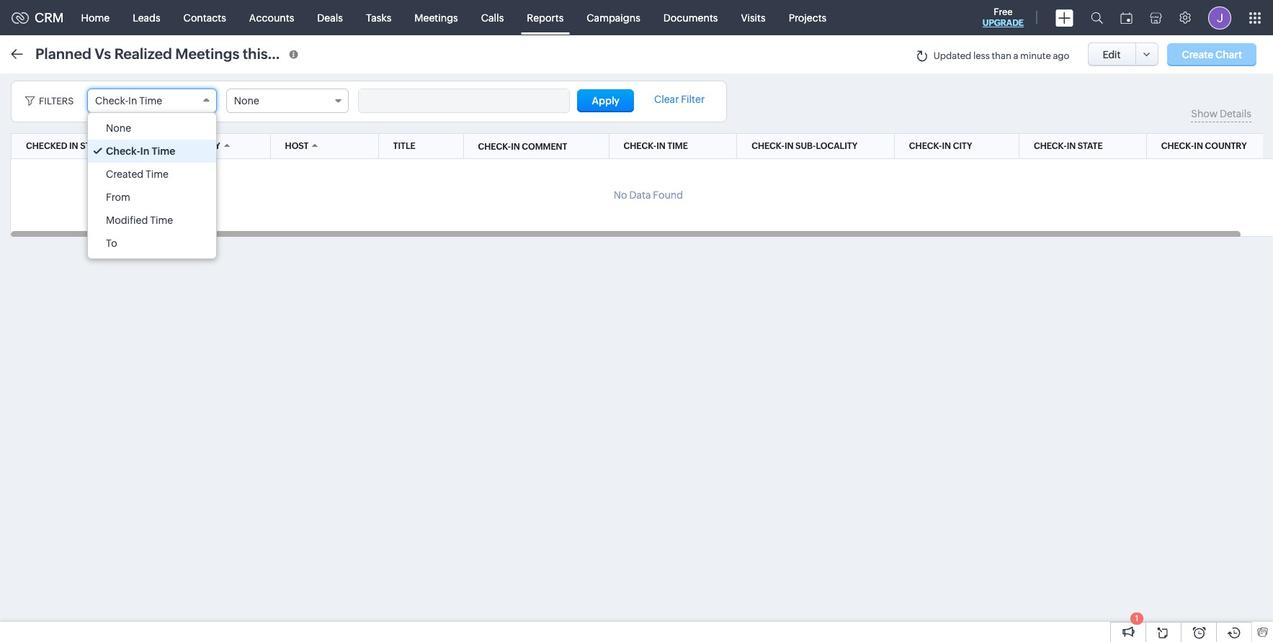 Task type: vqa. For each thing, say whether or not it's contained in the screenshot.
the Edit
yes



Task type: locate. For each thing, give the bounding box(es) containing it.
check- left by
[[166, 141, 198, 151]]

no data found
[[614, 190, 683, 201]]

in left "comment"
[[511, 142, 520, 152]]

apply button
[[578, 89, 634, 112]]

campaigns link
[[575, 0, 652, 35]]

created time option
[[88, 163, 216, 186]]

meetings left calls link
[[415, 12, 458, 23]]

check-in time up none
[[95, 95, 162, 107]]

check- inside check-in time field
[[95, 95, 128, 107]]

country
[[1205, 141, 1247, 151]]

documents link
[[652, 0, 730, 35]]

list box
[[88, 113, 216, 259]]

free upgrade
[[983, 6, 1024, 28]]

check- up created in the left top of the page
[[106, 146, 140, 157]]

accounts
[[249, 12, 294, 23]]

reports link
[[516, 0, 575, 35]]

apply
[[592, 95, 620, 107]]

Check-In Time field
[[87, 89, 217, 113]]

1 vertical spatial meetings
[[175, 45, 240, 62]]

meetings
[[415, 12, 458, 23], [175, 45, 240, 62]]

title
[[393, 141, 416, 151]]

check- up none
[[95, 95, 128, 107]]

to
[[106, 238, 117, 249]]

in left city
[[942, 141, 951, 151]]

time up none option
[[139, 95, 162, 107]]

chart
[[1216, 49, 1243, 60]]

0 horizontal spatial meetings
[[175, 45, 240, 62]]

time
[[139, 95, 162, 107], [668, 141, 688, 151], [152, 146, 175, 157], [146, 169, 169, 180], [150, 215, 173, 226]]

check-in time down 'clear'
[[624, 141, 688, 151]]

None text field
[[359, 89, 569, 112]]

edit
[[1103, 49, 1121, 60]]

in up none
[[128, 95, 137, 107]]

home
[[81, 12, 110, 23]]

documents
[[664, 12, 718, 23]]

time inside field
[[139, 95, 162, 107]]

in left status
[[69, 141, 78, 151]]

logo image
[[12, 12, 29, 23]]

crm link
[[12, 10, 64, 25]]

modified
[[106, 215, 148, 226]]

by
[[209, 141, 220, 151]]

check- left the country
[[1162, 141, 1194, 151]]

ago
[[1053, 51, 1070, 61]]

clear filter
[[654, 94, 705, 105]]

in left the country
[[1194, 141, 1204, 151]]

in down none option
[[140, 146, 149, 157]]

check-in by
[[166, 141, 220, 151]]

1 horizontal spatial meetings
[[415, 12, 458, 23]]

contacts link
[[172, 0, 238, 35]]

check- up data
[[624, 141, 657, 151]]

calls
[[481, 12, 504, 23]]

visits link
[[730, 0, 777, 35]]

crm
[[35, 10, 64, 25]]

deals link
[[306, 0, 355, 35]]

meetings down contacts link
[[175, 45, 240, 62]]

in inside field
[[128, 95, 137, 107]]

planned vs realized meetings this month
[[35, 45, 316, 62]]

check-in time
[[95, 95, 162, 107], [624, 141, 688, 151], [106, 146, 175, 157]]

time down check-in time option
[[146, 169, 169, 180]]

comment
[[522, 142, 568, 152]]

time up to option
[[150, 215, 173, 226]]

vs
[[95, 45, 111, 62]]

time inside option
[[146, 169, 169, 180]]

modified time
[[106, 215, 173, 226]]

city
[[953, 141, 972, 151]]

none option
[[88, 117, 216, 140]]

calls link
[[470, 0, 516, 35]]

check-in time up created time
[[106, 146, 175, 157]]

deals
[[317, 12, 343, 23]]

in
[[128, 95, 137, 107], [69, 141, 78, 151], [198, 141, 207, 151], [657, 141, 666, 151], [785, 141, 794, 151], [942, 141, 951, 151], [1067, 141, 1076, 151], [1194, 141, 1204, 151], [511, 142, 520, 152], [140, 146, 149, 157]]

check- left sub-
[[752, 141, 785, 151]]

modified time option
[[88, 209, 216, 232]]

check-in city
[[909, 141, 972, 151]]

realized
[[114, 45, 172, 62]]

check-
[[95, 95, 128, 107], [166, 141, 198, 151], [624, 141, 657, 151], [752, 141, 785, 151], [909, 141, 942, 151], [1034, 141, 1067, 151], [1162, 141, 1194, 151], [478, 142, 511, 152], [106, 146, 140, 157]]

a
[[1014, 51, 1019, 61]]

check-in comment
[[478, 142, 568, 152]]



Task type: describe. For each thing, give the bounding box(es) containing it.
check- left "comment"
[[478, 142, 511, 152]]

accounts link
[[238, 0, 306, 35]]

check-in time inside option
[[106, 146, 175, 157]]

meetings link
[[403, 0, 470, 35]]

none
[[106, 123, 131, 134]]

create chart
[[1182, 49, 1243, 60]]

minute
[[1021, 51, 1051, 61]]

found
[[653, 190, 683, 201]]

created
[[106, 169, 144, 180]]

leads link
[[121, 0, 172, 35]]

from option
[[88, 186, 216, 209]]

check-in time inside field
[[95, 95, 162, 107]]

in down 'clear'
[[657, 141, 666, 151]]

from
[[106, 192, 130, 203]]

check-in state
[[1034, 141, 1103, 151]]

sub-
[[796, 141, 816, 151]]

filters
[[39, 96, 74, 107]]

0 vertical spatial meetings
[[415, 12, 458, 23]]

no
[[614, 190, 627, 201]]

updated less than a minute ago
[[934, 51, 1070, 61]]

create chart button
[[1168, 43, 1257, 66]]

host
[[285, 141, 309, 151]]

checked in status
[[26, 141, 112, 151]]

clear
[[654, 94, 679, 105]]

home link
[[70, 0, 121, 35]]

in inside option
[[140, 146, 149, 157]]

list box containing none
[[88, 113, 216, 259]]

time down none option
[[152, 146, 175, 157]]

state
[[1078, 141, 1103, 151]]

edit button
[[1088, 43, 1136, 66]]

this
[[243, 45, 268, 62]]

check-in sub-locality
[[752, 141, 858, 151]]

free
[[994, 6, 1013, 17]]

leads
[[133, 12, 160, 23]]

upgrade
[[983, 18, 1024, 28]]

tasks
[[366, 12, 392, 23]]

visits
[[741, 12, 766, 23]]

projects link
[[777, 0, 838, 35]]

time down clear filter
[[668, 141, 688, 151]]

checked
[[26, 141, 67, 151]]

check-in time option
[[88, 140, 216, 163]]

campaigns
[[587, 12, 641, 23]]

reports
[[527, 12, 564, 23]]

month
[[271, 45, 316, 62]]

created time
[[106, 169, 169, 180]]

locality
[[816, 141, 858, 151]]

in left sub-
[[785, 141, 794, 151]]

updated
[[934, 51, 972, 61]]

tasks link
[[355, 0, 403, 35]]

less
[[974, 51, 990, 61]]

planned
[[35, 45, 91, 62]]

check- left city
[[909, 141, 942, 151]]

projects
[[789, 12, 827, 23]]

check-in country
[[1162, 141, 1247, 151]]

contacts
[[184, 12, 226, 23]]

than
[[992, 51, 1012, 61]]

in left state
[[1067, 141, 1076, 151]]

create
[[1182, 49, 1214, 60]]

data
[[629, 190, 651, 201]]

in left by
[[198, 141, 207, 151]]

check- inside check-in time option
[[106, 146, 140, 157]]

filter
[[681, 94, 705, 105]]

to option
[[88, 232, 216, 255]]

check- left state
[[1034, 141, 1067, 151]]

status
[[80, 141, 112, 151]]



